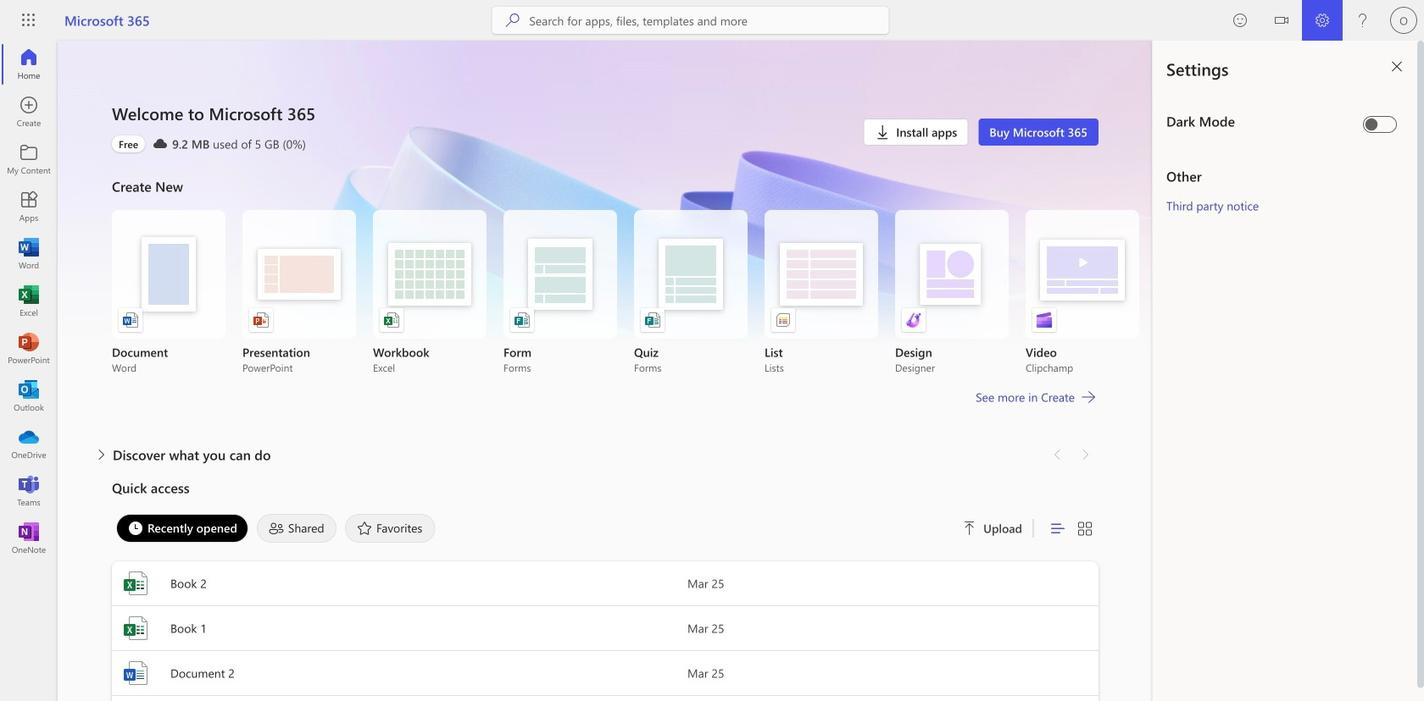 Task type: vqa. For each thing, say whether or not it's contained in the screenshot.
2nd tab from left
yes



Task type: describe. For each thing, give the bounding box(es) containing it.
my content image
[[20, 151, 37, 168]]

dark mode element
[[1166, 112, 1356, 131]]

name document 2 cell
[[112, 660, 687, 687]]

1 tab from the left
[[112, 515, 253, 543]]

name book 2 cell
[[112, 570, 687, 598]]

forms survey image
[[514, 312, 531, 329]]

recently opened element
[[116, 515, 248, 543]]

3 tab from the left
[[341, 515, 439, 543]]

this account doesn't have a microsoft 365 subscription. click to view your benefits. tooltip
[[112, 136, 145, 153]]

word document image
[[122, 312, 139, 329]]

onenote image
[[20, 531, 37, 548]]

excel image
[[122, 570, 149, 598]]

shared element
[[257, 515, 336, 543]]

2 tab from the left
[[253, 515, 341, 543]]



Task type: locate. For each thing, give the bounding box(es) containing it.
powerpoint presentation image
[[253, 312, 270, 329]]

clipchamp video image
[[1036, 312, 1053, 329]]

excel image up "powerpoint" icon
[[20, 293, 37, 310]]

navigation
[[0, 41, 58, 563]]

tab list
[[112, 510, 943, 548]]

create new element
[[112, 173, 1139, 442]]

2 region from the left
[[1153, 41, 1424, 702]]

excel image down excel image
[[122, 615, 149, 643]]

o image
[[1390, 7, 1417, 34]]

0 vertical spatial excel image
[[20, 293, 37, 310]]

powerpoint image
[[20, 341, 37, 358]]

0 horizontal spatial word image
[[20, 246, 37, 263]]

1 region from the left
[[1102, 41, 1424, 702]]

0 horizontal spatial excel image
[[20, 293, 37, 310]]

1 horizontal spatial word image
[[122, 660, 149, 687]]

lists list image
[[775, 312, 792, 329]]

excel workbook image
[[383, 312, 400, 329]]

None search field
[[492, 7, 889, 34]]

name book 1 cell
[[112, 615, 687, 643]]

other element
[[1166, 167, 1404, 186]]

new quiz image
[[644, 312, 661, 329]]

designer design image
[[905, 312, 922, 329], [905, 312, 922, 329]]

teams image
[[20, 483, 37, 500]]

banner
[[0, 0, 1424, 44]]

create image
[[20, 103, 37, 120]]

1 vertical spatial excel image
[[122, 615, 149, 643]]

onedrive image
[[20, 436, 37, 453]]

list
[[112, 210, 1139, 375]]

0 vertical spatial word image
[[20, 246, 37, 263]]

1 vertical spatial word image
[[122, 660, 149, 687]]

excel image
[[20, 293, 37, 310], [122, 615, 149, 643]]

tab
[[112, 515, 253, 543], [253, 515, 341, 543], [341, 515, 439, 543]]

Search box. Suggestions appear as you type. search field
[[529, 7, 889, 34]]

application
[[0, 41, 1153, 702]]

outlook image
[[20, 388, 37, 405]]

region
[[1102, 41, 1424, 702], [1153, 41, 1424, 702]]

home image
[[20, 56, 37, 73]]

1 horizontal spatial excel image
[[122, 615, 149, 643]]

row group
[[112, 697, 1099, 702]]

word image
[[20, 246, 37, 263], [122, 660, 149, 687]]

favorites element
[[345, 515, 435, 543]]

apps image
[[20, 198, 37, 215]]



